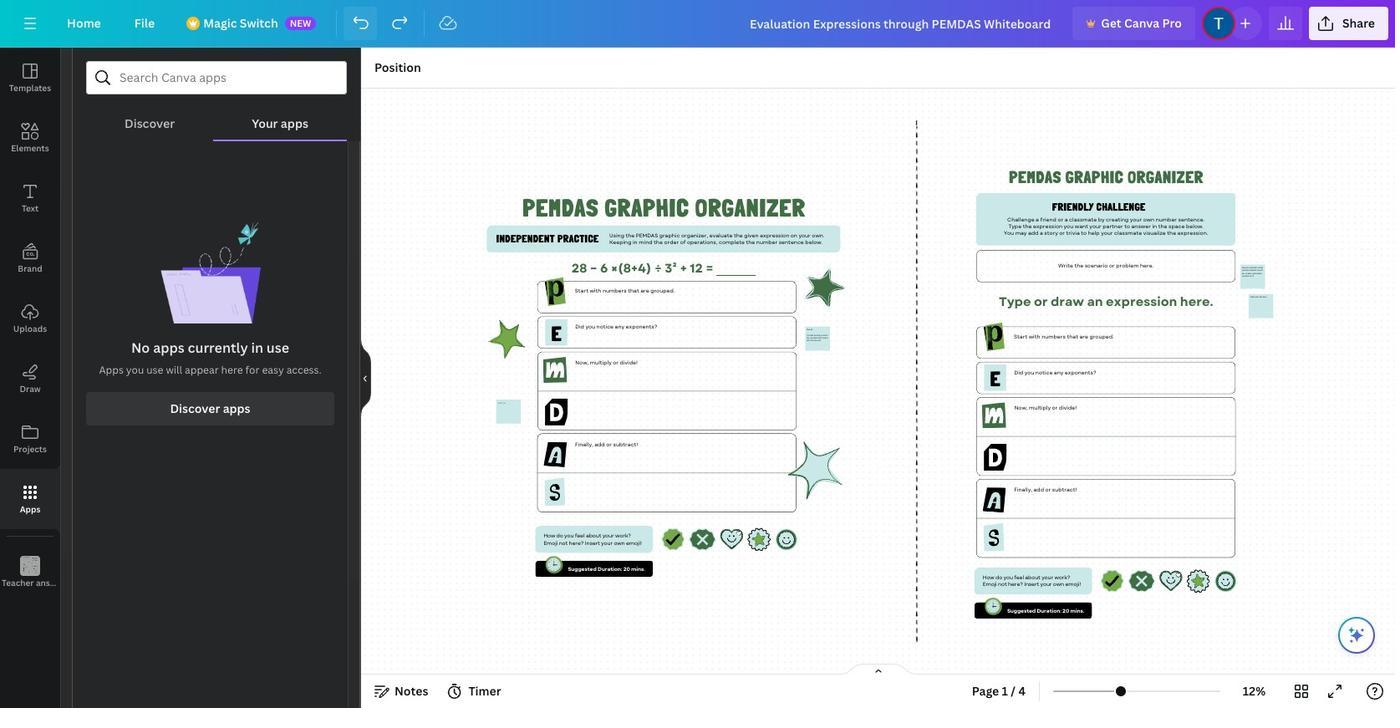 Task type: vqa. For each thing, say whether or not it's contained in the screenshot.


Task type: describe. For each thing, give the bounding box(es) containing it.
help
[[1088, 230, 1100, 237]]

0 vertical spatial work?
[[615, 532, 631, 540]]

0 horizontal spatial a
[[1036, 216, 1039, 223]]

here.
[[1180, 293, 1213, 310]]

0 vertical spatial did
[[575, 323, 584, 331]]

friend
[[1040, 216, 1056, 223]]

1 vertical spatial start with numbers that are grouped.
[[1014, 333, 1114, 340]]

currently
[[188, 339, 248, 357]]

you inside no apps currently in use apps you use will appear here for easy access.
[[126, 363, 144, 377]]

get
[[1101, 15, 1122, 31]]

0 vertical spatial finally, add or subtract!
[[575, 441, 638, 448]]

1 horizontal spatial subtract!
[[1052, 486, 1077, 493]]

0 vertical spatial about
[[586, 532, 601, 540]]

brand
[[18, 263, 42, 274]]

1 vertical spatial insert
[[1024, 581, 1039, 588]]

discover for discover
[[125, 115, 175, 131]]

0 horizontal spatial not
[[559, 539, 567, 547]]

0 horizontal spatial suggested
[[568, 566, 596, 573]]

4
[[1019, 683, 1026, 699]]

1 vertical spatial did
[[1014, 369, 1023, 376]]

1 vertical spatial use
[[147, 363, 163, 377]]

0 vertical spatial any
[[615, 323, 624, 331]]

you inside challenge a friend or a classmate by creating your own number sentence. type the expression you want your partner to answer in the space below. you may add a story or trivia to help your classmate visualize the expression.
[[1064, 223, 1073, 230]]

discover apps button
[[86, 392, 334, 426]]

+
[[680, 259, 687, 277]]

0 horizontal spatial grouped.
[[650, 287, 675, 295]]

own inside challenge a friend or a classmate by creating your own number sentence. type the expression you want your partner to answer in the space below. you may add a story or trivia to help your classmate visualize the expression.
[[1143, 216, 1154, 223]]

1 horizontal spatial feel
[[1014, 574, 1024, 581]]

file button
[[121, 7, 168, 40]]

keeping
[[609, 239, 631, 246]]

0 vertical spatial did you notice any exponents?
[[575, 323, 657, 331]]

1 horizontal spatial 20
[[1062, 607, 1069, 615]]

easy
[[262, 363, 284, 377]]

number inside challenge a friend or a classmate by creating your own number sentence. type the expression you want your partner to answer in the space below. you may add a story or trivia to help your classmate visualize the expression.
[[1156, 216, 1177, 223]]

pro
[[1163, 15, 1182, 31]]

1 vertical spatial grouped.
[[1089, 333, 1114, 340]]

1 horizontal spatial not
[[998, 581, 1007, 588]]

trivia
[[1066, 230, 1080, 237]]

mind
[[639, 239, 652, 246]]

0 vertical spatial are
[[640, 287, 649, 295]]

1 vertical spatial are
[[1079, 333, 1088, 340]]

visualize
[[1143, 230, 1166, 237]]

templates
[[9, 82, 51, 94]]

uploads button
[[0, 288, 60, 349]]

for
[[245, 363, 260, 377]]

share
[[1343, 15, 1375, 31]]

in inside using the pemdas graphic organizer, evaluate the given expression on your own. keeping in mind the order of operations, complete the number sentence below.
[[632, 239, 637, 246]]

no
[[131, 339, 150, 357]]

=
[[706, 259, 713, 277]]

0 horizontal spatial how do you feel about your work? emoji not here? insert your own emoji!
[[543, 532, 641, 547]]

teacher answer keys
[[2, 577, 85, 589]]

1 vertical spatial add
[[594, 441, 605, 448]]

0 horizontal spatial do
[[556, 532, 563, 540]]

order
[[664, 239, 679, 246]]

operations,
[[687, 239, 717, 246]]

1 horizontal spatial pemdas graphic organizer
[[1009, 167, 1203, 187]]

share button
[[1309, 7, 1389, 40]]

main menu bar
[[0, 0, 1395, 48]]

3²
[[665, 259, 677, 277]]

0 vertical spatial multiply
[[590, 359, 611, 366]]

1 horizontal spatial work?
[[1054, 574, 1070, 581]]

own.
[[812, 232, 824, 239]]

0 horizontal spatial insert
[[585, 539, 600, 547]]

partner
[[1103, 223, 1123, 230]]

1 horizontal spatial now, multiply or divide!
[[1014, 404, 1077, 412]]

evaluate
[[709, 232, 732, 239]]

1 vertical spatial how
[[983, 574, 994, 581]]

1 horizontal spatial exponents?
[[1065, 369, 1096, 376]]

page 1 / 4 button
[[965, 678, 1033, 705]]

type inside challenge a friend or a classmate by creating your own number sentence. type the expression you want your partner to answer in the space below. you may add a story or trivia to help your classmate visualize the expression.
[[1008, 223, 1021, 230]]

1 horizontal spatial any
[[1054, 369, 1063, 376]]

0 horizontal spatial how
[[543, 532, 555, 540]]

0 horizontal spatial to
[[1081, 230, 1087, 237]]

1 vertical spatial now,
[[1014, 404, 1028, 412]]

given
[[744, 232, 758, 239]]

the right using
[[625, 232, 634, 239]]

;
[[29, 579, 31, 589]]

12% button
[[1227, 678, 1282, 705]]

1 vertical spatial multiply
[[1029, 404, 1050, 412]]

0 vertical spatial subtract!
[[613, 441, 638, 448]]

0 vertical spatial now,
[[575, 359, 588, 366]]

28
[[571, 259, 587, 277]]

may
[[1015, 230, 1027, 237]]

0 horizontal spatial with
[[589, 287, 601, 295]]

1 vertical spatial finally,
[[1014, 486, 1032, 493]]

appear
[[185, 363, 219, 377]]

0 vertical spatial feel
[[575, 532, 584, 540]]

projects
[[13, 443, 47, 455]]

1 horizontal spatial about
[[1025, 574, 1040, 581]]

page 1 / 4
[[972, 683, 1026, 699]]

answer inside challenge a friend or a classmate by creating your own number sentence. type the expression you want your partner to answer in the space below. you may add a story or trivia to help your classmate visualize the expression.
[[1131, 223, 1151, 230]]

1 horizontal spatial that
[[1067, 333, 1078, 340]]

0 vertical spatial emoji!
[[626, 539, 641, 547]]

12%
[[1243, 683, 1266, 699]]

1 horizontal spatial use
[[267, 339, 289, 357]]

pemdas inside using the pemdas graphic organizer, evaluate the given expression on your own. keeping in mind the order of operations, complete the number sentence below.
[[636, 232, 658, 239]]

independent practice
[[496, 233, 599, 245]]

elements
[[11, 142, 49, 154]]

1 vertical spatial pemdas graphic organizer
[[522, 193, 805, 222]]

1 vertical spatial emoji
[[983, 581, 997, 588]]

home
[[67, 15, 101, 31]]

Design title text field
[[737, 7, 1066, 40]]

magic
[[203, 15, 237, 31]]

0 horizontal spatial exponents?
[[625, 323, 657, 331]]

apps for discover
[[223, 401, 250, 416]]

1 vertical spatial duration:
[[1037, 607, 1061, 615]]

1 vertical spatial finally, add or subtract!
[[1014, 486, 1077, 493]]

in inside no apps currently in use apps you use will appear here for easy access.
[[251, 339, 263, 357]]

hide image
[[360, 338, 371, 418]]

expression.
[[1177, 230, 1208, 237]]

0 vertical spatial numbers
[[602, 287, 626, 295]]

space
[[1168, 223, 1185, 230]]

0 vertical spatial mins.
[[631, 566, 645, 573]]

1 horizontal spatial how do you feel about your work? emoji not here? insert your own emoji!
[[983, 574, 1081, 588]]

0 vertical spatial start with numbers that are grouped.
[[575, 287, 675, 295]]

draw
[[1050, 293, 1084, 310]]

want
[[1075, 223, 1088, 230]]

12
[[690, 259, 703, 277]]

1 vertical spatial with
[[1028, 333, 1040, 340]]

friendly
[[1052, 201, 1094, 213]]

0 vertical spatial graphic
[[1065, 167, 1124, 187]]

1 vertical spatial graphic
[[605, 193, 689, 222]]

1 vertical spatial classmate
[[1114, 230, 1142, 237]]

1 vertical spatial do
[[995, 574, 1002, 581]]

number inside using the pemdas graphic organizer, evaluate the given expression on your own. keeping in mind the order of operations, complete the number sentence below.
[[756, 239, 777, 246]]

using
[[609, 232, 624, 239]]

2 horizontal spatial expression
[[1106, 293, 1177, 310]]

discover apps
[[170, 401, 250, 416]]

draw
[[20, 383, 41, 395]]

on
[[790, 232, 797, 239]]

0 vertical spatial finally,
[[575, 441, 593, 448]]

independent
[[496, 233, 555, 245]]

type or draw an expression here.
[[999, 293, 1213, 310]]

your apps button
[[213, 94, 347, 140]]

6
[[600, 259, 608, 277]]

1 horizontal spatial divide!
[[1059, 404, 1077, 412]]

0 horizontal spatial classmate
[[1069, 216, 1097, 223]]

keys
[[67, 577, 85, 589]]

1 vertical spatial organizer
[[695, 193, 805, 222]]

switch
[[240, 15, 278, 31]]

1 horizontal spatial to
[[1124, 223, 1130, 230]]

0 vertical spatial here?
[[569, 539, 583, 547]]

0 horizontal spatial divide!
[[620, 359, 637, 366]]

1 vertical spatial suggested duration: 20 mins.
[[1007, 607, 1084, 615]]

0 vertical spatial notice
[[596, 323, 613, 331]]

1 horizontal spatial challenge
[[1096, 201, 1145, 213]]

canva assistant image
[[1347, 625, 1367, 645]]

templates button
[[0, 48, 60, 108]]

apps button
[[0, 469, 60, 529]]

file
[[134, 15, 155, 31]]

using the pemdas graphic organizer, evaluate the given expression on your own. keeping in mind the order of operations, complete the number sentence below.
[[609, 232, 824, 246]]

you
[[1004, 230, 1014, 237]]

sentence
[[779, 239, 804, 246]]

creating
[[1106, 216, 1128, 223]]

challenge a friend or a classmate by creating your own number sentence. type the expression you want your partner to answer in the space below. you may add a story or trivia to help your classmate visualize the expression.
[[1004, 216, 1208, 237]]

1 vertical spatial notice
[[1035, 369, 1052, 376]]

in inside challenge a friend or a classmate by creating your own number sentence. type the expression you want your partner to answer in the space below. you may add a story or trivia to help your classmate visualize the expression.
[[1152, 223, 1157, 230]]

1
[[1002, 683, 1008, 699]]

0 horizontal spatial that
[[628, 287, 639, 295]]

28 − 6 ×(8+4) ÷ 3² + 12 =
[[571, 259, 713, 277]]

1 vertical spatial did you notice any exponents?
[[1014, 369, 1096, 376]]

0 horizontal spatial now, multiply or divide!
[[575, 359, 637, 366]]

new
[[290, 17, 311, 29]]

1 vertical spatial e
[[990, 366, 1001, 391]]

teacher
[[2, 577, 34, 589]]

1 horizontal spatial organizer
[[1128, 167, 1203, 187]]

1 horizontal spatial mins.
[[1070, 607, 1084, 615]]

no apps currently in use apps you use will appear here for easy access.
[[99, 339, 321, 377]]

1 vertical spatial here?
[[1008, 581, 1023, 588]]

apps inside no apps currently in use apps you use will appear here for easy access.
[[99, 363, 124, 377]]

graphic
[[659, 232, 680, 239]]

canva
[[1124, 15, 1160, 31]]



Task type: locate. For each thing, give the bounding box(es) containing it.
did you notice any exponents? down draw
[[1014, 369, 1096, 376]]

show pages image
[[838, 663, 918, 676]]

0 horizontal spatial emoji
[[543, 539, 557, 547]]

0 horizontal spatial suggested duration: 20 mins.
[[568, 566, 645, 573]]

own
[[1143, 216, 1154, 223], [614, 539, 625, 547], [1053, 581, 1064, 588]]

0 horizontal spatial did you notice any exponents?
[[575, 323, 657, 331]]

0 horizontal spatial here?
[[569, 539, 583, 547]]

0 horizontal spatial did
[[575, 323, 584, 331]]

0 vertical spatial grouped.
[[650, 287, 675, 295]]

1 vertical spatial answer
[[36, 577, 65, 589]]

how
[[543, 532, 555, 540], [983, 574, 994, 581]]

number up visualize
[[1156, 216, 1177, 223]]

1 horizontal spatial apps
[[99, 363, 124, 377]]

friendly challenge
[[1052, 201, 1145, 213]]

classmate
[[1069, 216, 1097, 223], [1114, 230, 1142, 237]]

1 horizontal spatial finally,
[[1014, 486, 1032, 493]]

expression inside challenge a friend or a classmate by creating your own number sentence. type the expression you want your partner to answer in the space below. you may add a story or trivia to help your classmate visualize the expression.
[[1033, 223, 1062, 230]]

pemdas up friend
[[1009, 167, 1061, 187]]

0 horizontal spatial pemdas
[[522, 193, 599, 222]]

mins.
[[631, 566, 645, 573], [1070, 607, 1084, 615]]

1 vertical spatial feel
[[1014, 574, 1024, 581]]

1 horizontal spatial emoji!
[[1065, 581, 1081, 588]]

challenge up creating
[[1096, 201, 1145, 213]]

0 vertical spatial pemdas
[[1009, 167, 1061, 187]]

are down 28 − 6 ×(8+4) ÷ 3² + 12 =
[[640, 287, 649, 295]]

apps down here
[[223, 401, 250, 416]]

1 vertical spatial how do you feel about your work? emoji not here? insert your own emoji!
[[983, 574, 1081, 588]]

draw button
[[0, 349, 60, 409]]

2 vertical spatial pemdas
[[636, 232, 658, 239]]

0 horizontal spatial use
[[147, 363, 163, 377]]

1 vertical spatial below.
[[805, 239, 822, 246]]

0 horizontal spatial organizer
[[695, 193, 805, 222]]

apps
[[99, 363, 124, 377], [20, 503, 40, 515]]

start with numbers that are grouped.
[[575, 287, 675, 295], [1014, 333, 1114, 340]]

in left space
[[1152, 223, 1157, 230]]

start with numbers that are grouped. down ×(8+4) at the left of page
[[575, 287, 675, 295]]

−
[[590, 259, 597, 277]]

expression
[[1033, 223, 1062, 230], [760, 232, 789, 239], [1106, 293, 1177, 310]]

text button
[[0, 168, 60, 228]]

0 vertical spatial use
[[267, 339, 289, 357]]

apps left will
[[99, 363, 124, 377]]

1 vertical spatial suggested
[[1007, 607, 1036, 615]]

discover button
[[86, 94, 213, 140]]

0 horizontal spatial challenge
[[1007, 216, 1034, 223]]

that down ×(8+4) at the left of page
[[628, 287, 639, 295]]

numbers
[[602, 287, 626, 295], [1041, 333, 1065, 340]]

get canva pro
[[1101, 15, 1182, 31]]

numbers down 6
[[602, 287, 626, 295]]

0 vertical spatial insert
[[585, 539, 600, 547]]

0 horizontal spatial notice
[[596, 323, 613, 331]]

below. right space
[[1186, 223, 1203, 230]]

0 vertical spatial apps
[[281, 115, 308, 131]]

1 horizontal spatial below.
[[1186, 223, 1203, 230]]

1 vertical spatial apps
[[153, 339, 185, 357]]

in left mind
[[632, 239, 637, 246]]

now, multiply or divide!
[[575, 359, 637, 366], [1014, 404, 1077, 412]]

apps inside discover apps button
[[223, 401, 250, 416]]

below. inside challenge a friend or a classmate by creating your own number sentence. type the expression you want your partner to answer in the space below. you may add a story or trivia to help your classmate visualize the expression.
[[1186, 223, 1203, 230]]

0 horizontal spatial expression
[[760, 232, 789, 239]]

start
[[575, 287, 588, 295], [1014, 333, 1027, 340]]

1 horizontal spatial start
[[1014, 333, 1027, 340]]

with down type or draw an expression here. on the right top of page
[[1028, 333, 1040, 340]]

0 vertical spatial 20
[[623, 566, 630, 573]]

the right mind
[[653, 239, 662, 246]]

grouped. down ÷
[[650, 287, 675, 295]]

type
[[1008, 223, 1021, 230], [999, 293, 1031, 310]]

1 horizontal spatial do
[[995, 574, 1002, 581]]

brand button
[[0, 228, 60, 288]]

0 horizontal spatial are
[[640, 287, 649, 295]]

answer right ;
[[36, 577, 65, 589]]

apps inside no apps currently in use apps you use will appear here for easy access.
[[153, 339, 185, 357]]

page
[[972, 683, 999, 699]]

1 vertical spatial any
[[1054, 369, 1063, 376]]

the left space
[[1158, 223, 1167, 230]]

the left the given
[[734, 232, 743, 239]]

1 horizontal spatial duration:
[[1037, 607, 1061, 615]]

the right you
[[1023, 223, 1032, 230]]

expression inside using the pemdas graphic organizer, evaluate the given expression on your own. keeping in mind the order of operations, complete the number sentence below.
[[760, 232, 789, 239]]

story
[[1044, 230, 1058, 237]]

any down ×(8+4) at the left of page
[[615, 323, 624, 331]]

1 vertical spatial own
[[614, 539, 625, 547]]

×(8+4)
[[611, 259, 651, 277]]

below. inside using the pemdas graphic organizer, evaluate the given expression on your own. keeping in mind the order of operations, complete the number sentence below.
[[805, 239, 822, 246]]

your inside using the pemdas graphic organizer, evaluate the given expression on your own. keeping in mind the order of operations, complete the number sentence below.
[[798, 232, 810, 239]]

0 vertical spatial start
[[575, 287, 588, 295]]

discover for discover apps
[[170, 401, 220, 416]]

text
[[22, 202, 39, 214]]

notice down draw
[[1035, 369, 1052, 376]]

pemdas graphic organizer up friendly challenge
[[1009, 167, 1203, 187]]

0 vertical spatial with
[[589, 287, 601, 295]]

challenge
[[1096, 201, 1145, 213], [1007, 216, 1034, 223]]

apps right the your
[[281, 115, 308, 131]]

notice down 6
[[596, 323, 613, 331]]

notes button
[[368, 678, 435, 705]]

or
[[1057, 216, 1063, 223], [1059, 230, 1065, 237], [1034, 293, 1048, 310], [613, 359, 618, 366], [1052, 404, 1057, 412], [606, 441, 612, 448], [1045, 486, 1051, 493]]

expression left trivia in the top right of the page
[[1033, 223, 1062, 230]]

the right complete
[[746, 239, 755, 246]]

discover
[[125, 115, 175, 131], [170, 401, 220, 416]]

use left will
[[147, 363, 163, 377]]

1 vertical spatial expression
[[760, 232, 789, 239]]

your
[[252, 115, 278, 131]]

a
[[1036, 216, 1039, 223], [1064, 216, 1068, 223], [1040, 230, 1043, 237]]

in up for
[[251, 339, 263, 357]]

pemdas graphic organizer
[[1009, 167, 1203, 187], [522, 193, 805, 222]]

apps for your
[[281, 115, 308, 131]]

0 horizontal spatial subtract!
[[613, 441, 638, 448]]

do
[[556, 532, 563, 540], [995, 574, 1002, 581]]

did you notice any exponents? down 6
[[575, 323, 657, 331]]

1 vertical spatial exponents?
[[1065, 369, 1096, 376]]

type left draw
[[999, 293, 1031, 310]]

pemdas graphic organizer up graphic
[[522, 193, 805, 222]]

numbers down draw
[[1041, 333, 1065, 340]]

exponents?
[[625, 323, 657, 331], [1065, 369, 1096, 376]]

1 horizontal spatial now,
[[1014, 404, 1028, 412]]

20
[[623, 566, 630, 573], [1062, 607, 1069, 615]]

pemdas left graphic
[[636, 232, 658, 239]]

add inside challenge a friend or a classmate by creating your own number sentence. type the expression you want your partner to answer in the space below. you may add a story or trivia to help your classmate visualize the expression.
[[1028, 230, 1038, 237]]

subtract!
[[613, 441, 638, 448], [1052, 486, 1077, 493]]

2 horizontal spatial a
[[1064, 216, 1068, 223]]

0 vertical spatial emoji
[[543, 539, 557, 547]]

challenge up 'may'
[[1007, 216, 1034, 223]]

grouped. down type or draw an expression here. on the right top of page
[[1089, 333, 1114, 340]]

organizer,
[[681, 232, 708, 239]]

answer right creating
[[1131, 223, 1151, 230]]

use
[[267, 339, 289, 357], [147, 363, 163, 377]]

your apps
[[252, 115, 308, 131]]

0 vertical spatial suggested
[[568, 566, 596, 573]]

apps down projects
[[20, 503, 40, 515]]

add
[[1028, 230, 1038, 237], [594, 441, 605, 448], [1033, 486, 1044, 493]]

timer button
[[442, 678, 508, 705]]

multiply
[[590, 359, 611, 366], [1029, 404, 1050, 412]]

to right partner
[[1124, 223, 1130, 230]]

insert
[[585, 539, 600, 547], [1024, 581, 1039, 588]]

that down draw
[[1067, 333, 1078, 340]]

apps inside button
[[20, 503, 40, 515]]

emoji
[[543, 539, 557, 547], [983, 581, 997, 588]]

1 vertical spatial discover
[[170, 401, 220, 416]]

0 vertical spatial below.
[[1186, 223, 1203, 230]]

by
[[1098, 216, 1104, 223]]

2 horizontal spatial pemdas
[[1009, 167, 1061, 187]]

apps inside your apps button
[[281, 115, 308, 131]]

any down draw
[[1054, 369, 1063, 376]]

here?
[[569, 539, 583, 547], [1008, 581, 1023, 588]]

complete
[[719, 239, 744, 246]]

are down an
[[1079, 333, 1088, 340]]

elements button
[[0, 108, 60, 168]]

0 vertical spatial divide!
[[620, 359, 637, 366]]

0 horizontal spatial numbers
[[602, 287, 626, 295]]

0 horizontal spatial duration:
[[597, 566, 622, 573]]

home link
[[54, 7, 114, 40]]

uploads
[[13, 323, 47, 334]]

expression left on at the right top of the page
[[760, 232, 789, 239]]

0 horizontal spatial feel
[[575, 532, 584, 540]]

notes
[[395, 683, 428, 699]]

graphic up friendly challenge
[[1065, 167, 1124, 187]]

below. right on at the right top of the page
[[805, 239, 822, 246]]

use up easy
[[267, 339, 289, 357]]

number left sentence
[[756, 239, 777, 246]]

1 horizontal spatial e
[[990, 366, 1001, 391]]

not
[[559, 539, 567, 547], [998, 581, 1007, 588]]

1 horizontal spatial notice
[[1035, 369, 1052, 376]]

2 horizontal spatial own
[[1143, 216, 1154, 223]]

exponents? down draw
[[1065, 369, 1096, 376]]

will
[[166, 363, 182, 377]]

the right visualize
[[1167, 230, 1176, 237]]

expression right an
[[1106, 293, 1177, 310]]

sentence.
[[1178, 216, 1205, 223]]

0 vertical spatial add
[[1028, 230, 1038, 237]]

÷
[[654, 259, 662, 277]]

type left friend
[[1008, 223, 1021, 230]]

a down friendly
[[1064, 216, 1068, 223]]

a left the story
[[1040, 230, 1043, 237]]

number
[[1156, 216, 1177, 223], [756, 239, 777, 246]]

0 vertical spatial suggested duration: 20 mins.
[[568, 566, 645, 573]]

duration:
[[597, 566, 622, 573], [1037, 607, 1061, 615]]

are
[[640, 287, 649, 295], [1079, 333, 1088, 340]]

1 horizontal spatial multiply
[[1029, 404, 1050, 412]]

2 vertical spatial own
[[1053, 581, 1064, 588]]

side panel tab list
[[0, 48, 85, 603]]

the
[[1023, 223, 1032, 230], [1158, 223, 1167, 230], [1167, 230, 1176, 237], [625, 232, 634, 239], [734, 232, 743, 239], [653, 239, 662, 246], [746, 239, 755, 246]]

divide!
[[620, 359, 637, 366], [1059, 404, 1077, 412]]

to
[[1124, 223, 1130, 230], [1081, 230, 1087, 237]]

organizer up the given
[[695, 193, 805, 222]]

exponents? down 28 − 6 ×(8+4) ÷ 3² + 12 =
[[625, 323, 657, 331]]

pemdas up independent practice at the top of the page
[[522, 193, 599, 222]]

start with numbers that are grouped. down draw
[[1014, 333, 1114, 340]]

classmate down creating
[[1114, 230, 1142, 237]]

0 horizontal spatial below.
[[805, 239, 822, 246]]

pemdas
[[1009, 167, 1061, 187], [522, 193, 599, 222], [636, 232, 658, 239]]

emoji!
[[626, 539, 641, 547], [1065, 581, 1081, 588]]

apps up will
[[153, 339, 185, 357]]

0 vertical spatial how do you feel about your work? emoji not here? insert your own emoji!
[[543, 532, 641, 547]]

organizer up the sentence.
[[1128, 167, 1203, 187]]

answer inside side panel tab list
[[36, 577, 65, 589]]

1 horizontal spatial a
[[1040, 230, 1043, 237]]

get canva pro button
[[1073, 7, 1195, 40]]

discover down appear
[[170, 401, 220, 416]]

here
[[221, 363, 243, 377]]

Search Canva apps search field
[[120, 62, 314, 94]]

1 horizontal spatial expression
[[1033, 223, 1062, 230]]

0 vertical spatial e
[[551, 321, 562, 346]]

0 vertical spatial exponents?
[[625, 323, 657, 331]]

0 vertical spatial answer
[[1131, 223, 1151, 230]]

that
[[628, 287, 639, 295], [1067, 333, 1078, 340]]

2 vertical spatial add
[[1033, 486, 1044, 493]]

discover down the search canva apps search box
[[125, 115, 175, 131]]

1 horizontal spatial did
[[1014, 369, 1023, 376]]

organizer
[[1128, 167, 1203, 187], [695, 193, 805, 222]]

apps for no
[[153, 339, 185, 357]]

1 horizontal spatial did you notice any exponents?
[[1014, 369, 1096, 376]]

challenge inside challenge a friend or a classmate by creating your own number sentence. type the expression you want your partner to answer in the space below. you may add a story or trivia to help your classmate visualize the expression.
[[1007, 216, 1034, 223]]

practice
[[557, 233, 599, 245]]

empty folder image displayed when there are no installed apps image
[[160, 222, 260, 324]]

graphic up mind
[[605, 193, 689, 222]]

position button
[[368, 54, 428, 81]]

to left the help
[[1081, 230, 1087, 237]]

1 vertical spatial numbers
[[1041, 333, 1065, 340]]

/
[[1011, 683, 1016, 699]]

1 vertical spatial start
[[1014, 333, 1027, 340]]

classmate down friendly
[[1069, 216, 1097, 223]]

0 horizontal spatial any
[[615, 323, 624, 331]]

1 vertical spatial type
[[999, 293, 1031, 310]]

1 horizontal spatial own
[[1053, 581, 1064, 588]]

0 vertical spatial now, multiply or divide!
[[575, 359, 637, 366]]

graphic
[[1065, 167, 1124, 187], [605, 193, 689, 222]]

of
[[680, 239, 685, 246]]

with down −
[[589, 287, 601, 295]]

how do you feel about your work? emoji not here? insert your own emoji!
[[543, 532, 641, 547], [983, 574, 1081, 588]]

1 horizontal spatial finally, add or subtract!
[[1014, 486, 1077, 493]]

a left friend
[[1036, 216, 1039, 223]]

1 horizontal spatial graphic
[[1065, 167, 1124, 187]]



